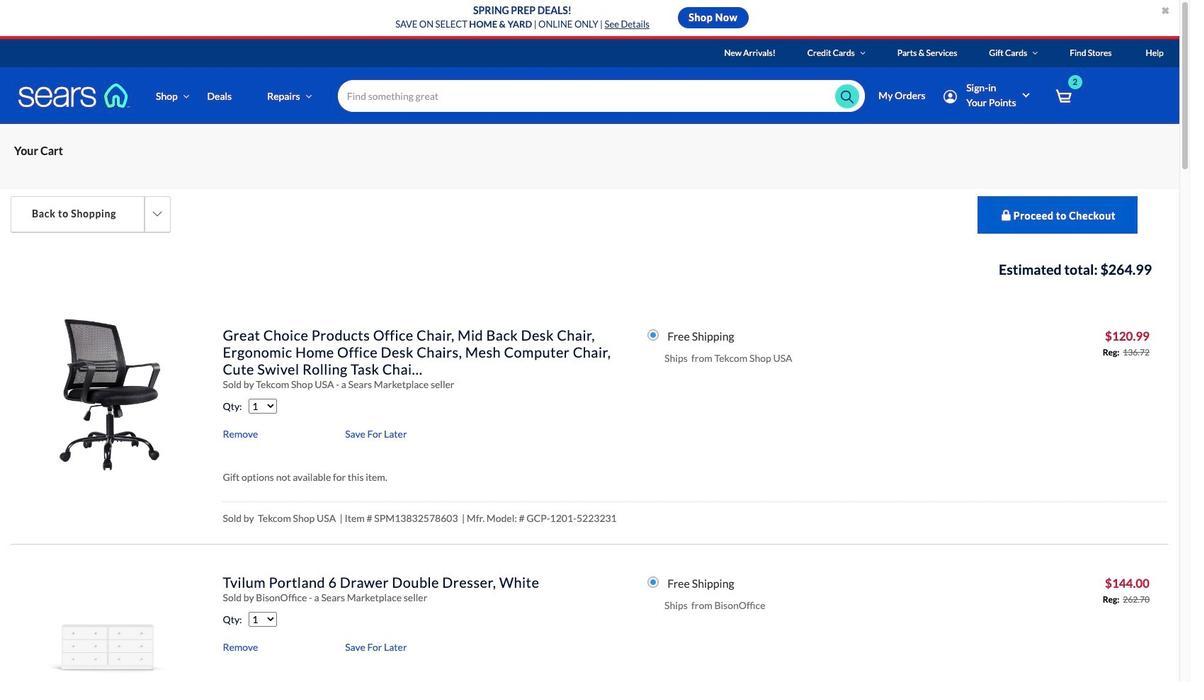 Task type: vqa. For each thing, say whether or not it's contained in the screenshot.
middle angle down image
yes



Task type: locate. For each thing, give the bounding box(es) containing it.
None radio
[[648, 330, 659, 341]]

angle down image
[[860, 49, 866, 57], [1033, 49, 1038, 57], [306, 91, 312, 101]]

banner
[[0, 39, 1190, 145]]

home image
[[18, 83, 131, 108]]

angle down image
[[183, 91, 189, 101]]

main content
[[0, 124, 1180, 682]]

navigation
[[0, 124, 1180, 189]]

0 horizontal spatial angle down image
[[306, 91, 312, 101]]

None radio
[[648, 577, 659, 588]]

great choice products office chair, mid back desk chair, ergonomic home office desk chairs, mesh computer chair, cute swivel rolling task chai… image
[[30, 318, 185, 473]]



Task type: describe. For each thing, give the bounding box(es) containing it.
2 horizontal spatial angle down image
[[1033, 49, 1038, 57]]

1 horizontal spatial angle down image
[[860, 49, 866, 57]]

Search text field
[[338, 80, 865, 112]]

settings image
[[944, 90, 957, 104]]

view cart image
[[1056, 89, 1072, 104]]

tvilum portland 6 drawer double dresser, white image
[[30, 566, 185, 682]]



